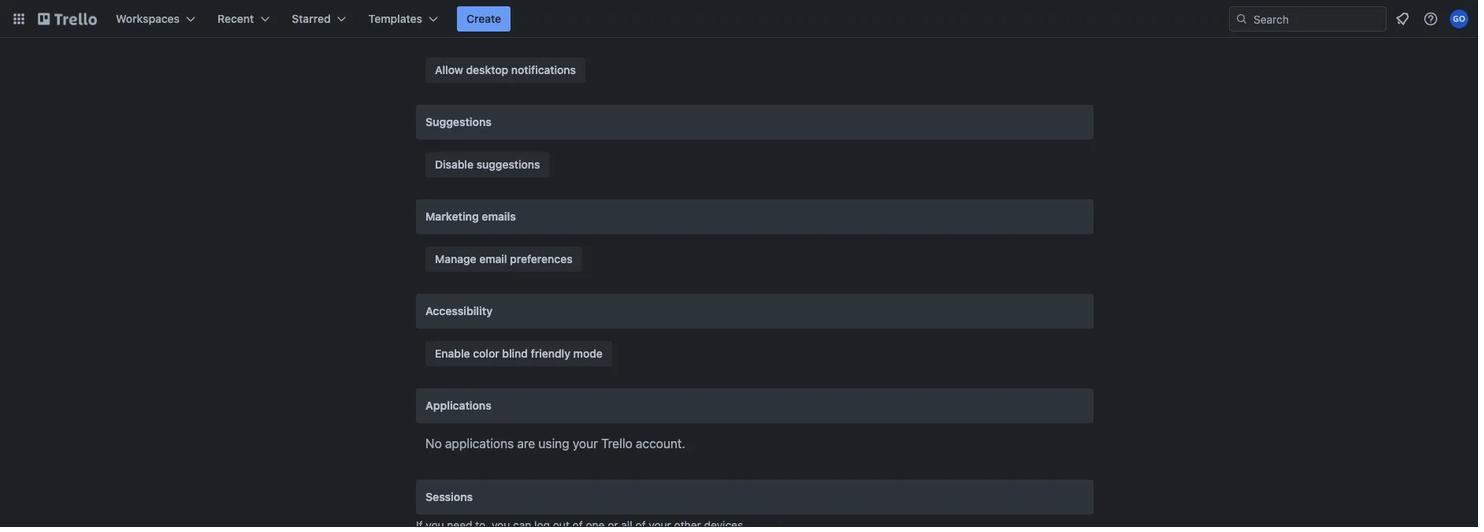 Task type: vqa. For each thing, say whether or not it's contained in the screenshot.
the leftmost 'Create'
no



Task type: locate. For each thing, give the bounding box(es) containing it.
desktop
[[466, 63, 509, 76]]

templates
[[369, 12, 423, 25]]

0 notifications image
[[1394, 9, 1413, 28]]

primary element
[[0, 0, 1479, 38]]

manage
[[435, 253, 477, 266]]

enable
[[435, 347, 470, 360]]

allow desktop notifications
[[435, 63, 576, 76]]

back to home image
[[38, 6, 97, 32]]

Search field
[[1249, 7, 1387, 31]]

search image
[[1236, 13, 1249, 25]]

using
[[539, 436, 570, 451]]

email
[[479, 253, 507, 266]]

region
[[416, 0, 1094, 48]]

are
[[517, 436, 535, 451]]

friendly
[[531, 347, 571, 360]]

workspaces
[[116, 12, 180, 25]]

workspaces button
[[106, 6, 205, 32]]

no
[[426, 436, 442, 451]]

create button
[[457, 6, 511, 32]]

enable color blind friendly mode link
[[426, 341, 612, 367]]

marketing emails
[[426, 210, 516, 223]]

preferences
[[510, 253, 573, 266]]

marketing
[[426, 210, 479, 223]]

starred button
[[282, 6, 356, 32]]

applications
[[426, 399, 492, 412]]



Task type: describe. For each thing, give the bounding box(es) containing it.
starred
[[292, 12, 331, 25]]

suggestions
[[477, 158, 540, 171]]

disable
[[435, 158, 474, 171]]

recent
[[218, 12, 254, 25]]

emails
[[482, 210, 516, 223]]

allow
[[435, 63, 463, 76]]

recent button
[[208, 6, 279, 32]]

color
[[473, 347, 500, 360]]

disable suggestions link
[[426, 152, 550, 177]]

mode
[[574, 347, 603, 360]]

create
[[467, 12, 501, 25]]

disable suggestions
[[435, 158, 540, 171]]

blind
[[502, 347, 528, 360]]

no applications are using your trello account.
[[426, 436, 686, 451]]

allow desktop notifications link
[[426, 58, 586, 83]]

suggestions
[[426, 115, 492, 128]]

enable color blind friendly mode
[[435, 347, 603, 360]]

open information menu image
[[1424, 11, 1439, 27]]

accessibility
[[426, 305, 493, 318]]

notifications
[[511, 63, 576, 76]]

manage email preferences
[[435, 253, 573, 266]]

gary orlando (garyorlando) image
[[1450, 9, 1469, 28]]

your
[[573, 436, 598, 451]]

sessions
[[426, 491, 473, 504]]

trello
[[601, 436, 633, 451]]

applications
[[445, 436, 514, 451]]

account.
[[636, 436, 686, 451]]

templates button
[[359, 6, 448, 32]]

manage email preferences link
[[426, 247, 582, 272]]



